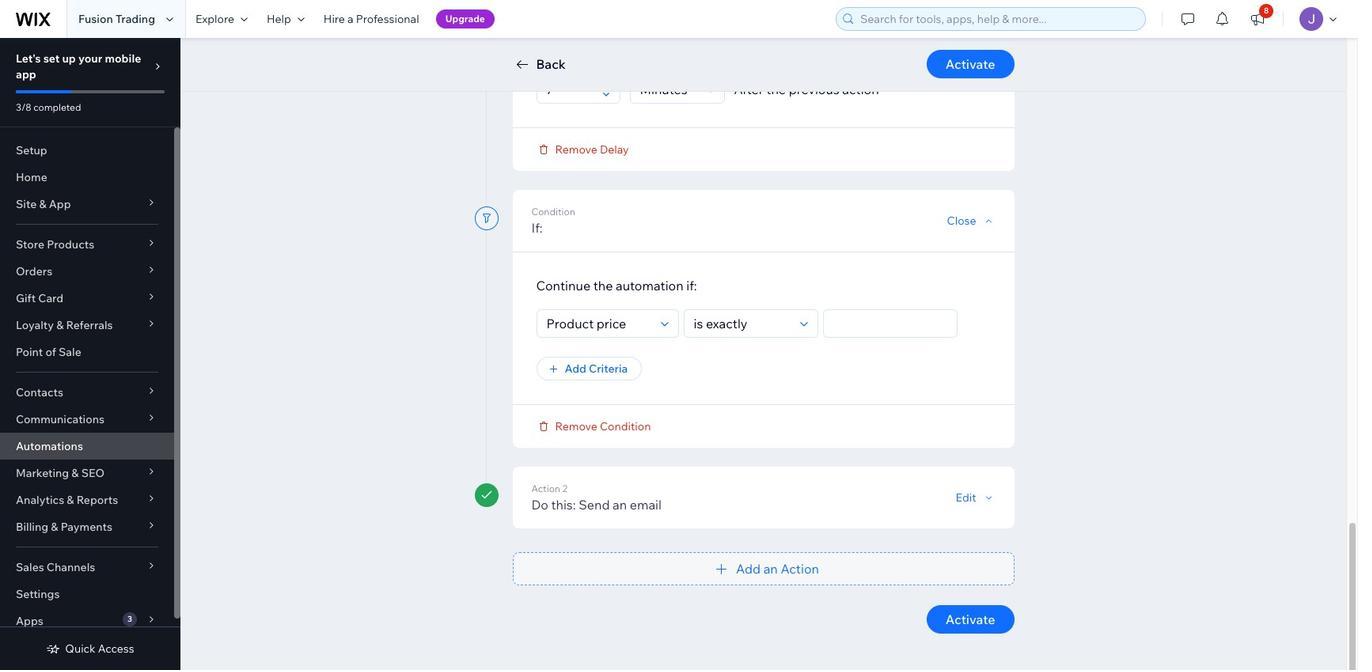 Task type: vqa. For each thing, say whether or not it's contained in the screenshot.
number field
yes



Task type: locate. For each thing, give the bounding box(es) containing it.
& right loyalty
[[56, 318, 64, 332]]

back
[[536, 56, 566, 72]]

0 vertical spatial activate button
[[927, 50, 1014, 78]]

action
[[531, 482, 560, 494], [781, 561, 819, 577]]

mobile
[[105, 51, 141, 66]]

Select criteria field
[[542, 310, 656, 337]]

a
[[348, 12, 354, 26]]

quick access button
[[46, 642, 134, 656]]

2 vertical spatial the
[[593, 277, 613, 293]]

card
[[38, 291, 63, 306]]

billing & payments button
[[0, 514, 174, 541]]

3
[[127, 614, 132, 624]]

0 vertical spatial activate
[[946, 56, 995, 72]]

condition if:
[[531, 205, 575, 235]]

8 button
[[1240, 0, 1275, 38]]

set
[[43, 51, 60, 66]]

activate button
[[927, 50, 1014, 78], [927, 605, 1014, 634]]

0 vertical spatial condition
[[531, 205, 575, 217]]

& left "reports"
[[67, 493, 74, 507]]

add criteria button
[[536, 357, 642, 380]]

& left seo
[[71, 466, 79, 480]]

1 vertical spatial action
[[781, 561, 819, 577]]

the
[[685, 43, 705, 59], [766, 81, 786, 97], [593, 277, 613, 293]]

point of sale
[[16, 345, 81, 359]]

an
[[613, 497, 627, 512], [764, 561, 778, 577]]

explore
[[196, 12, 234, 26]]

0 horizontal spatial action
[[531, 482, 560, 494]]

1 activate from the top
[[946, 56, 995, 72]]

action 2 do this: send an email
[[531, 482, 662, 512]]

1 vertical spatial remove
[[555, 419, 597, 433]]

up
[[62, 51, 76, 66]]

the up select criteria field
[[593, 277, 613, 293]]

0 horizontal spatial the
[[593, 277, 613, 293]]

the for after the previous action
[[766, 81, 786, 97]]

site & app button
[[0, 191, 174, 218]]

remove condition button
[[536, 419, 651, 433]]

1 horizontal spatial the
[[685, 43, 705, 59]]

the right after
[[766, 81, 786, 97]]

0 vertical spatial an
[[613, 497, 627, 512]]

trading
[[116, 12, 155, 26]]

1 vertical spatial activate button
[[927, 605, 1014, 634]]

sales channels button
[[0, 554, 174, 581]]

& right site
[[39, 197, 46, 211]]

add inside button
[[565, 361, 586, 376]]

choose
[[536, 43, 582, 59]]

continue the automation if:
[[536, 277, 697, 293]]

0 vertical spatial action
[[531, 482, 560, 494]]

loyalty
[[16, 318, 54, 332]]

remove
[[555, 142, 597, 156], [555, 419, 597, 433]]

2 activate button from the top
[[927, 605, 1014, 634]]

fusion
[[78, 12, 113, 26]]

add
[[565, 361, 586, 376], [736, 561, 761, 577]]

action right previous
[[842, 81, 879, 97]]

0 horizontal spatial action
[[764, 43, 801, 59]]

loyalty & referrals
[[16, 318, 113, 332]]

& for billing
[[51, 520, 58, 534]]

marketing
[[16, 466, 69, 480]]

2 remove from the top
[[555, 419, 597, 433]]

of
[[45, 345, 56, 359]]

apps
[[16, 614, 43, 628]]

activate
[[946, 56, 995, 72], [946, 611, 995, 627]]

contacts button
[[0, 379, 174, 406]]

& inside popup button
[[51, 520, 58, 534]]

1 vertical spatial activate
[[946, 611, 995, 627]]

&
[[39, 197, 46, 211], [56, 318, 64, 332], [71, 466, 79, 480], [67, 493, 74, 507], [51, 520, 58, 534]]

upgrade button
[[436, 9, 495, 28]]

edit
[[956, 490, 976, 505]]

& for marketing
[[71, 466, 79, 480]]

remove condition
[[555, 419, 651, 433]]

settings link
[[0, 581, 174, 608]]

0 horizontal spatial condition
[[531, 205, 575, 217]]

1 horizontal spatial add
[[736, 561, 761, 577]]

condition down criteria
[[600, 419, 651, 433]]

1 horizontal spatial condition
[[600, 419, 651, 433]]

orders button
[[0, 258, 174, 285]]

action up after the previous action
[[764, 43, 801, 59]]

after the previous action
[[734, 81, 879, 97]]

help button
[[257, 0, 314, 38]]

marketing & seo
[[16, 466, 105, 480]]

1 vertical spatial an
[[764, 561, 778, 577]]

1 vertical spatial action
[[842, 81, 879, 97]]

0 vertical spatial remove
[[555, 142, 597, 156]]

automations link
[[0, 433, 174, 460]]

& right billing
[[51, 520, 58, 534]]

& for site
[[39, 197, 46, 211]]

remove left delay
[[555, 142, 597, 156]]

0 horizontal spatial an
[[613, 497, 627, 512]]

& for analytics
[[67, 493, 74, 507]]

condition up if:
[[531, 205, 575, 217]]

& for loyalty
[[56, 318, 64, 332]]

action
[[764, 43, 801, 59], [842, 81, 879, 97]]

1 remove from the top
[[555, 142, 597, 156]]

reports
[[77, 493, 118, 507]]

condition
[[531, 205, 575, 217], [600, 419, 651, 433]]

None field
[[635, 76, 702, 102], [689, 310, 795, 337], [828, 310, 952, 337], [635, 76, 702, 102], [689, 310, 795, 337], [828, 310, 952, 337]]

None number field
[[542, 76, 597, 102]]

professional
[[356, 12, 419, 26]]

add inside button
[[736, 561, 761, 577]]

delay
[[600, 142, 629, 156]]

0 vertical spatial the
[[685, 43, 705, 59]]

when
[[584, 43, 616, 59]]

0 horizontal spatial add
[[565, 361, 586, 376]]

1 horizontal spatial action
[[781, 561, 819, 577]]

automations
[[16, 439, 83, 454]]

1 horizontal spatial an
[[764, 561, 778, 577]]

remove down add criteria button
[[555, 419, 597, 433]]

2
[[562, 482, 568, 494]]

let's set up your mobile app
[[16, 51, 141, 82]]

2 horizontal spatial the
[[766, 81, 786, 97]]

0 vertical spatial add
[[565, 361, 586, 376]]

home
[[16, 170, 47, 184]]

1 vertical spatial add
[[736, 561, 761, 577]]

1 vertical spatial the
[[766, 81, 786, 97]]

the right perform
[[685, 43, 705, 59]]

sale
[[59, 345, 81, 359]]

2 activate from the top
[[946, 611, 995, 627]]

billing & payments
[[16, 520, 112, 534]]

to
[[619, 43, 631, 59]]

home link
[[0, 164, 174, 191]]

store products button
[[0, 231, 174, 258]]

point
[[16, 345, 43, 359]]

0 vertical spatial action
[[764, 43, 801, 59]]



Task type: describe. For each thing, give the bounding box(es) containing it.
remove delay
[[555, 142, 629, 156]]

add criteria
[[565, 361, 628, 376]]

activate for 1st activate 'button' from the bottom of the page
[[946, 611, 995, 627]]

quick
[[65, 642, 96, 656]]

hire a professional
[[324, 12, 419, 26]]

products
[[47, 237, 94, 252]]

close button
[[947, 213, 995, 228]]

let's
[[16, 51, 41, 66]]

site & app
[[16, 197, 71, 211]]

add for add an action
[[736, 561, 761, 577]]

setup link
[[0, 137, 174, 164]]

marketing & seo button
[[0, 460, 174, 487]]

channels
[[47, 560, 95, 575]]

analytics
[[16, 493, 64, 507]]

1 activate button from the top
[[927, 50, 1014, 78]]

choose when to perform the following action
[[536, 43, 801, 59]]

action inside button
[[781, 561, 819, 577]]

analytics & reports button
[[0, 487, 174, 514]]

1 vertical spatial condition
[[600, 419, 651, 433]]

point of sale link
[[0, 339, 174, 366]]

after
[[734, 81, 764, 97]]

store products
[[16, 237, 94, 252]]

the for continue the automation if:
[[593, 277, 613, 293]]

setup
[[16, 143, 47, 158]]

app
[[16, 67, 36, 82]]

analytics & reports
[[16, 493, 118, 507]]

completed
[[33, 101, 81, 113]]

1 horizontal spatial action
[[842, 81, 879, 97]]

gift card
[[16, 291, 63, 306]]

do
[[531, 497, 548, 512]]

email
[[630, 497, 662, 512]]

gift
[[16, 291, 36, 306]]

automation
[[616, 277, 684, 293]]

continue
[[536, 277, 591, 293]]

an inside button
[[764, 561, 778, 577]]

send
[[579, 497, 610, 512]]

add an action button
[[512, 552, 1014, 585]]

action inside action 2 do this: send an email
[[531, 482, 560, 494]]

perform
[[634, 43, 682, 59]]

back button
[[512, 55, 566, 74]]

hire a professional link
[[314, 0, 429, 38]]

contacts
[[16, 385, 63, 400]]

seo
[[81, 466, 105, 480]]

this:
[[551, 497, 576, 512]]

store
[[16, 237, 44, 252]]

sales channels
[[16, 560, 95, 575]]

communications button
[[0, 406, 174, 433]]

sales
[[16, 560, 44, 575]]

app
[[49, 197, 71, 211]]

if:
[[531, 220, 543, 235]]

access
[[98, 642, 134, 656]]

if:
[[686, 277, 697, 293]]

3/8
[[16, 101, 31, 113]]

sidebar element
[[0, 38, 180, 670]]

quick access
[[65, 642, 134, 656]]

upgrade
[[445, 13, 485, 25]]

remove for choose
[[555, 142, 597, 156]]

close
[[947, 213, 976, 228]]

hire
[[324, 12, 345, 26]]

criteria
[[589, 361, 628, 376]]

add an action
[[736, 561, 819, 577]]

remove delay button
[[536, 142, 629, 156]]

loyalty & referrals button
[[0, 312, 174, 339]]

previous
[[789, 81, 840, 97]]

an inside action 2 do this: send an email
[[613, 497, 627, 512]]

8
[[1264, 6, 1269, 16]]

edit button
[[956, 490, 995, 505]]

communications
[[16, 412, 105, 427]]

payments
[[61, 520, 112, 534]]

gift card button
[[0, 285, 174, 312]]

site
[[16, 197, 37, 211]]

orders
[[16, 264, 52, 279]]

settings
[[16, 587, 60, 602]]

billing
[[16, 520, 48, 534]]

add for add criteria
[[565, 361, 586, 376]]

help
[[267, 12, 291, 26]]

activate for second activate 'button' from the bottom of the page
[[946, 56, 995, 72]]

Search for tools, apps, help & more... field
[[856, 8, 1141, 30]]

your
[[78, 51, 102, 66]]

referrals
[[66, 318, 113, 332]]

remove for continue
[[555, 419, 597, 433]]



